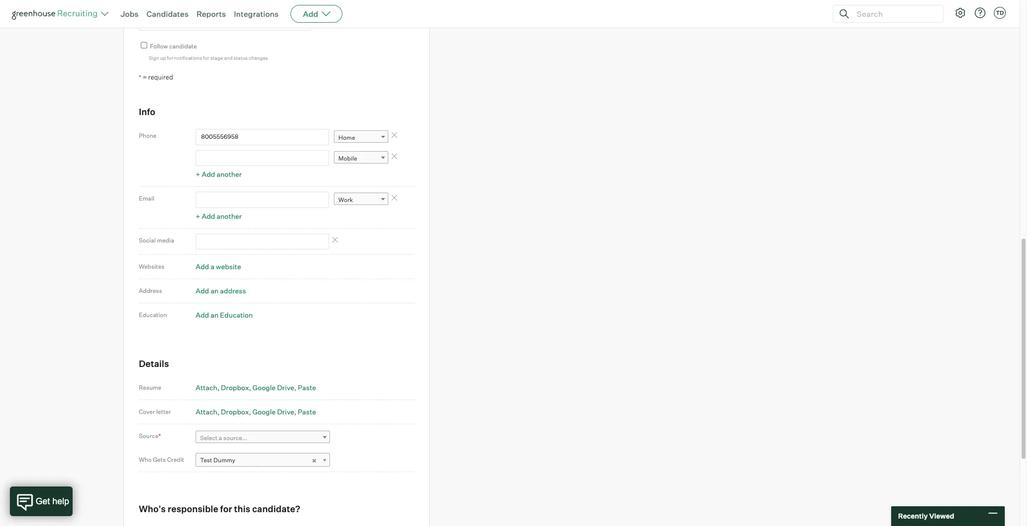 Task type: vqa. For each thing, say whether or not it's contained in the screenshot.


Task type: locate. For each thing, give the bounding box(es) containing it.
add an education
[[196, 311, 253, 319]]

google for cover letter
[[253, 408, 276, 417]]

select a source... link
[[196, 431, 330, 445]]

2 attach dropbox google drive paste from the top
[[196, 408, 316, 417]]

viewed
[[930, 512, 955, 521]]

1 vertical spatial paste
[[298, 408, 316, 417]]

0 vertical spatial attach dropbox google drive paste
[[196, 384, 316, 392]]

+ add another for phone
[[196, 170, 242, 179]]

status
[[234, 55, 248, 61]]

2 paste from the top
[[298, 408, 316, 417]]

attach
[[196, 384, 218, 392], [196, 408, 218, 417]]

2 + from the top
[[196, 212, 200, 220]]

an for address
[[211, 287, 219, 295]]

1 vertical spatial dropbox link
[[221, 408, 251, 417]]

dropbox for cover letter
[[221, 408, 249, 417]]

1 attach link from the top
[[196, 384, 220, 392]]

td button
[[993, 5, 1009, 21]]

0 horizontal spatial *
[[139, 74, 141, 81]]

0 vertical spatial +
[[196, 170, 200, 179]]

source
[[139, 433, 159, 440]]

1 vertical spatial *
[[159, 433, 161, 440]]

2 dropbox link from the top
[[221, 408, 251, 417]]

jobs link
[[121, 9, 139, 19]]

another for phone
[[217, 170, 242, 179]]

* left '='
[[139, 74, 141, 81]]

2 another from the top
[[217, 212, 242, 220]]

media
[[157, 237, 174, 244]]

1 google from the top
[[253, 384, 276, 392]]

0 vertical spatial attach link
[[196, 384, 220, 392]]

1 vertical spatial + add another link
[[196, 212, 242, 220]]

0 vertical spatial an
[[211, 287, 219, 295]]

stage
[[210, 55, 223, 61]]

1 an from the top
[[211, 287, 219, 295]]

paste for cover letter
[[298, 408, 316, 417]]

social media
[[139, 237, 174, 244]]

an down the add an address
[[211, 311, 219, 319]]

0 vertical spatial google drive link
[[253, 384, 297, 392]]

1 horizontal spatial a
[[219, 434, 222, 442]]

add inside popup button
[[303, 9, 319, 19]]

2 horizontal spatial for
[[220, 504, 232, 515]]

0 vertical spatial + add another
[[196, 170, 242, 179]]

2 dropbox from the top
[[221, 408, 249, 417]]

phone
[[139, 132, 157, 140]]

0 vertical spatial + add another link
[[196, 170, 242, 179]]

recently viewed
[[899, 512, 955, 521]]

None text field
[[139, 14, 308, 30], [196, 150, 329, 166], [196, 192, 329, 208], [139, 14, 308, 30], [196, 150, 329, 166], [196, 192, 329, 208]]

google drive link
[[253, 384, 297, 392], [253, 408, 297, 417]]

for
[[167, 55, 173, 61], [203, 55, 209, 61], [220, 504, 232, 515]]

0 vertical spatial dropbox
[[221, 384, 249, 392]]

candidate?
[[252, 504, 301, 515]]

a right select
[[219, 434, 222, 442]]

1 attach dropbox google drive paste from the top
[[196, 384, 316, 392]]

*
[[139, 74, 141, 81], [159, 433, 161, 440]]

jobs
[[121, 9, 139, 19]]

1 paste link from the top
[[298, 384, 316, 392]]

1 + add another from the top
[[196, 170, 242, 179]]

td
[[997, 9, 1005, 16]]

attach link
[[196, 384, 220, 392], [196, 408, 220, 417]]

1 vertical spatial drive
[[277, 408, 294, 417]]

recently
[[899, 512, 929, 521]]

who's responsible for this candidate?
[[139, 504, 301, 515]]

2 google drive link from the top
[[253, 408, 297, 417]]

address
[[220, 287, 246, 295]]

follow candidate
[[150, 43, 197, 50]]

1 vertical spatial another
[[217, 212, 242, 220]]

add for add a website
[[196, 262, 209, 271]]

another
[[217, 170, 242, 179], [217, 212, 242, 220]]

0 vertical spatial another
[[217, 170, 242, 179]]

address
[[139, 287, 162, 295]]

home
[[339, 134, 355, 141]]

2 + add another from the top
[[196, 212, 242, 220]]

source...
[[224, 434, 248, 442]]

education
[[220, 311, 253, 319], [139, 311, 167, 319]]

1 dropbox from the top
[[221, 384, 249, 392]]

0 horizontal spatial for
[[167, 55, 173, 61]]

1 vertical spatial +
[[196, 212, 200, 220]]

0 vertical spatial paste link
[[298, 384, 316, 392]]

2 attach from the top
[[196, 408, 218, 417]]

reports link
[[197, 9, 226, 19]]

1 horizontal spatial for
[[203, 55, 209, 61]]

2 attach link from the top
[[196, 408, 220, 417]]

reports
[[197, 9, 226, 19]]

candidate tags
[[139, 3, 182, 10]]

for right up
[[167, 55, 173, 61]]

1 vertical spatial dropbox
[[221, 408, 249, 417]]

a
[[211, 262, 215, 271], [219, 434, 222, 442]]

1 google drive link from the top
[[253, 384, 297, 392]]

attach dropbox google drive paste
[[196, 384, 316, 392], [196, 408, 316, 417]]

0 horizontal spatial a
[[211, 262, 215, 271]]

+ add another link
[[196, 170, 242, 179], [196, 212, 242, 220]]

2 an from the top
[[211, 311, 219, 319]]

1 vertical spatial attach
[[196, 408, 218, 417]]

test
[[200, 457, 212, 464]]

+ add another
[[196, 170, 242, 179], [196, 212, 242, 220]]

add a website link
[[196, 262, 241, 271]]

1 vertical spatial google
[[253, 408, 276, 417]]

paste link
[[298, 384, 316, 392], [298, 408, 316, 417]]

info
[[139, 106, 155, 117]]

2 paste link from the top
[[298, 408, 316, 417]]

email
[[139, 195, 154, 202]]

1 + add another link from the top
[[196, 170, 242, 179]]

website
[[216, 262, 241, 271]]

1 vertical spatial paste link
[[298, 408, 316, 417]]

attach dropbox google drive paste for resume
[[196, 384, 316, 392]]

dropbox
[[221, 384, 249, 392], [221, 408, 249, 417]]

1 paste from the top
[[298, 384, 316, 392]]

paste
[[298, 384, 316, 392], [298, 408, 316, 417]]

social
[[139, 237, 156, 244]]

an left address
[[211, 287, 219, 295]]

1 vertical spatial + add another
[[196, 212, 242, 220]]

1 vertical spatial attach link
[[196, 408, 220, 417]]

google
[[253, 384, 276, 392], [253, 408, 276, 417]]

up
[[160, 55, 166, 61]]

1 drive from the top
[[277, 384, 294, 392]]

0 horizontal spatial education
[[139, 311, 167, 319]]

0 vertical spatial drive
[[277, 384, 294, 392]]

1 vertical spatial attach dropbox google drive paste
[[196, 408, 316, 417]]

1 another from the top
[[217, 170, 242, 179]]

0 vertical spatial dropbox link
[[221, 384, 251, 392]]

who gets credit
[[139, 456, 184, 464]]

for left stage
[[203, 55, 209, 61]]

1 vertical spatial an
[[211, 311, 219, 319]]

0 vertical spatial paste
[[298, 384, 316, 392]]

an for education
[[211, 311, 219, 319]]

1 vertical spatial google drive link
[[253, 408, 297, 417]]

a left website
[[211, 262, 215, 271]]

1 vertical spatial a
[[219, 434, 222, 442]]

add
[[303, 9, 319, 19], [202, 170, 215, 179], [202, 212, 215, 220], [196, 262, 209, 271], [196, 287, 209, 295], [196, 311, 209, 319]]

0 vertical spatial google
[[253, 384, 276, 392]]

2 google from the top
[[253, 408, 276, 417]]

for for responsible
[[220, 504, 232, 515]]

dropbox link
[[221, 384, 251, 392], [221, 408, 251, 417]]

0 vertical spatial *
[[139, 74, 141, 81]]

0 vertical spatial a
[[211, 262, 215, 271]]

+ add another link for phone
[[196, 170, 242, 179]]

+
[[196, 170, 200, 179], [196, 212, 200, 220]]

an
[[211, 287, 219, 295], [211, 311, 219, 319]]

1 dropbox link from the top
[[221, 384, 251, 392]]

0 vertical spatial attach
[[196, 384, 218, 392]]

None text field
[[196, 129, 329, 145], [196, 234, 329, 250], [196, 129, 329, 145], [196, 234, 329, 250]]

1 + from the top
[[196, 170, 200, 179]]

for left this
[[220, 504, 232, 515]]

paste link for cover letter
[[298, 408, 316, 417]]

2 + add another link from the top
[[196, 212, 242, 220]]

* up gets
[[159, 433, 161, 440]]

2 drive from the top
[[277, 408, 294, 417]]

who's
[[139, 504, 166, 515]]

drive
[[277, 384, 294, 392], [277, 408, 294, 417]]

google for resume
[[253, 384, 276, 392]]

1 attach from the top
[[196, 384, 218, 392]]



Task type: describe. For each thing, give the bounding box(es) containing it.
integrations
[[234, 9, 279, 19]]

select a source...
[[200, 434, 248, 442]]

dropbox link for cover letter
[[221, 408, 251, 417]]

td button
[[995, 7, 1007, 19]]

google drive link for cover letter
[[253, 408, 297, 417]]

sign up for notifications for stage and status changes
[[149, 55, 268, 61]]

resume
[[139, 384, 162, 392]]

configure image
[[955, 7, 967, 19]]

Search text field
[[855, 7, 935, 21]]

+ add another for email
[[196, 212, 242, 220]]

required
[[148, 73, 173, 81]]

a for add
[[211, 262, 215, 271]]

dummy
[[214, 457, 236, 464]]

* = required
[[139, 73, 173, 81]]

source *
[[139, 433, 161, 440]]

responsible
[[168, 504, 218, 515]]

add an education link
[[196, 311, 253, 319]]

add for add an address
[[196, 287, 209, 295]]

mobile link
[[334, 151, 389, 166]]

greenhouse recruiting image
[[12, 8, 101, 20]]

websites
[[139, 263, 165, 270]]

candidates link
[[147, 9, 189, 19]]

attach for cover letter
[[196, 408, 218, 417]]

dropbox link for resume
[[221, 384, 251, 392]]

cover
[[139, 409, 155, 416]]

notifications
[[174, 55, 202, 61]]

paste for resume
[[298, 384, 316, 392]]

credit
[[167, 456, 184, 464]]

add for add an education
[[196, 311, 209, 319]]

=
[[143, 73, 147, 81]]

drive for resume
[[277, 384, 294, 392]]

attach dropbox google drive paste for cover letter
[[196, 408, 316, 417]]

changes
[[249, 55, 268, 61]]

work
[[339, 196, 353, 204]]

candidates
[[147, 9, 189, 19]]

+ for email
[[196, 212, 200, 220]]

1 horizontal spatial education
[[220, 311, 253, 319]]

cover letter
[[139, 409, 171, 416]]

gets
[[153, 456, 166, 464]]

add for add
[[303, 9, 319, 19]]

candidate
[[169, 43, 197, 50]]

mobile
[[339, 155, 357, 162]]

select
[[200, 434, 218, 442]]

test dummy link
[[196, 454, 330, 468]]

tags
[[169, 3, 182, 10]]

add an address link
[[196, 287, 246, 295]]

work link
[[334, 193, 389, 207]]

add an address
[[196, 287, 246, 295]]

attach for resume
[[196, 384, 218, 392]]

add a website
[[196, 262, 241, 271]]

candidate
[[139, 3, 167, 10]]

letter
[[156, 409, 171, 416]]

home link
[[334, 130, 389, 145]]

integrations link
[[234, 9, 279, 19]]

who
[[139, 456, 152, 464]]

attach link for cover letter
[[196, 408, 220, 417]]

for for up
[[167, 55, 173, 61]]

this
[[234, 504, 251, 515]]

sign
[[149, 55, 159, 61]]

dropbox for resume
[[221, 384, 249, 392]]

1 horizontal spatial *
[[159, 433, 161, 440]]

Follow candidate checkbox
[[141, 42, 147, 49]]

follow
[[150, 43, 168, 50]]

add button
[[291, 5, 343, 23]]

attach link for resume
[[196, 384, 220, 392]]

and
[[224, 55, 233, 61]]

* inside * = required
[[139, 74, 141, 81]]

another for email
[[217, 212, 242, 220]]

a for select
[[219, 434, 222, 442]]

test dummy
[[200, 457, 236, 464]]

details
[[139, 358, 169, 369]]

drive for cover letter
[[277, 408, 294, 417]]

+ add another link for email
[[196, 212, 242, 220]]

paste link for resume
[[298, 384, 316, 392]]

+ for phone
[[196, 170, 200, 179]]

google drive link for resume
[[253, 384, 297, 392]]



